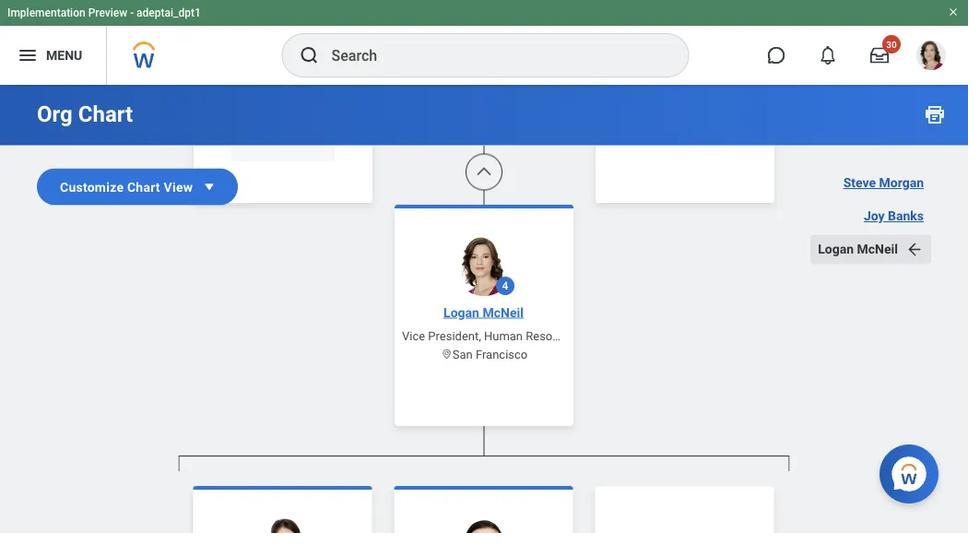Task type: describe. For each thing, give the bounding box(es) containing it.
menu banner
[[0, 0, 969, 85]]

justify image
[[17, 44, 39, 66]]

san
[[453, 348, 473, 362]]

inbox large image
[[871, 46, 890, 65]]

human
[[484, 329, 523, 343]]

customize chart view
[[60, 179, 193, 194]]

vice
[[402, 329, 426, 343]]

logan inside joy banks, joy banks, 7 direct reports "element"
[[444, 305, 480, 321]]

logan mcneil inside joy banks, joy banks, 7 direct reports "element"
[[444, 305, 524, 321]]

4
[[503, 280, 509, 293]]

logan mcneil inside button
[[819, 242, 899, 257]]

joy banks button
[[857, 202, 932, 231]]

logan inside button
[[819, 242, 855, 257]]

Search Workday  search field
[[332, 35, 651, 76]]

san francisco
[[453, 348, 528, 362]]

implementation
[[7, 6, 86, 19]]

30 button
[[860, 35, 902, 76]]

customize chart view button
[[37, 168, 238, 205]]

vice president, human resources
[[402, 329, 582, 343]]

banks
[[889, 209, 925, 224]]

30
[[887, 39, 898, 50]]

org chart main content
[[0, 0, 969, 533]]

view
[[164, 179, 193, 194]]

customize
[[60, 179, 124, 194]]

steve
[[844, 175, 877, 191]]

steve morgan button
[[837, 168, 932, 198]]



Task type: locate. For each thing, give the bounding box(es) containing it.
chart for org
[[78, 101, 133, 127]]

resources
[[526, 329, 582, 343]]

0 horizontal spatial mcneil
[[483, 305, 524, 321]]

0 vertical spatial chart
[[78, 101, 133, 127]]

logan mcneil
[[819, 242, 899, 257], [444, 305, 524, 321]]

joy banks, joy banks, 7 direct reports element
[[179, 0, 790, 427]]

logan down steve
[[819, 242, 855, 257]]

1 horizontal spatial logan
[[819, 242, 855, 257]]

chart inside customize chart view button
[[127, 179, 160, 194]]

implementation preview -   adeptai_dpt1
[[7, 6, 201, 19]]

morgan
[[880, 175, 925, 191]]

menu
[[46, 48, 82, 63]]

org chart
[[37, 101, 133, 127]]

chevron up image
[[475, 163, 494, 181]]

francisco
[[476, 348, 528, 362]]

mcneil down joy
[[858, 242, 899, 257]]

joy banks
[[865, 209, 925, 224]]

logan mcneil button
[[811, 235, 932, 264]]

adeptai_dpt1
[[137, 6, 201, 19]]

caret down image
[[200, 178, 219, 196]]

1 vertical spatial chart
[[127, 179, 160, 194]]

preview
[[88, 6, 128, 19]]

0 horizontal spatial logan
[[444, 305, 480, 321]]

chart
[[78, 101, 133, 127], [127, 179, 160, 194]]

close environment banner image
[[949, 6, 960, 18]]

mcneil inside logan mcneil button
[[858, 242, 899, 257]]

profile logan mcneil image
[[917, 41, 947, 74]]

0 vertical spatial logan
[[819, 242, 855, 257]]

logan mcneil, logan mcneil, 4 direct reports element
[[179, 472, 790, 533]]

chart left "view"
[[127, 179, 160, 194]]

1 vertical spatial logan
[[444, 305, 480, 321]]

logan mcneil up vice president, human resources
[[444, 305, 524, 321]]

arrow left image
[[906, 240, 925, 259]]

menu button
[[0, 26, 106, 85]]

1 vertical spatial logan mcneil
[[444, 305, 524, 321]]

org
[[37, 101, 73, 127]]

1 vertical spatial mcneil
[[483, 305, 524, 321]]

chart for customize
[[127, 179, 160, 194]]

mcneil up human
[[483, 305, 524, 321]]

0 vertical spatial logan mcneil
[[819, 242, 899, 257]]

0 vertical spatial mcneil
[[858, 242, 899, 257]]

1 horizontal spatial logan mcneil
[[819, 242, 899, 257]]

chart right org
[[78, 101, 133, 127]]

logan up president, in the left bottom of the page
[[444, 305, 480, 321]]

logan mcneil link
[[437, 304, 531, 323]]

search image
[[299, 44, 321, 66]]

steve morgan
[[844, 175, 925, 191]]

1 horizontal spatial mcneil
[[858, 242, 899, 257]]

logan
[[819, 242, 855, 257], [444, 305, 480, 321]]

0 horizontal spatial logan mcneil
[[444, 305, 524, 321]]

mcneil inside logan mcneil link
[[483, 305, 524, 321]]

-
[[130, 6, 134, 19]]

location image
[[441, 349, 453, 361]]

logan mcneil down joy
[[819, 242, 899, 257]]

mcneil
[[858, 242, 899, 257], [483, 305, 524, 321]]

print org chart image
[[925, 103, 947, 126]]

president,
[[429, 329, 481, 343]]

joy
[[865, 209, 886, 224]]

notifications large image
[[819, 46, 838, 65]]



Task type: vqa. For each thing, say whether or not it's contained in the screenshot.
Export to Excel image
no



